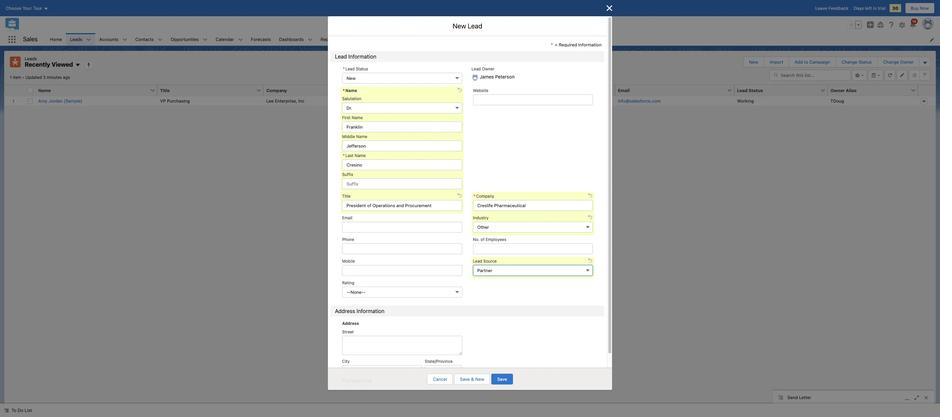 Task type: locate. For each thing, give the bounding box(es) containing it.
1 horizontal spatial leads
[[70, 36, 82, 42]]

recently viewed|leads|list view element
[[4, 51, 937, 404]]

information down "none-"
[[357, 308, 385, 314]]

of
[[481, 237, 485, 242]]

owner inside "button"
[[901, 59, 914, 65]]

1 horizontal spatial owner
[[831, 88, 845, 93]]

change up owner alias 'element'
[[884, 59, 900, 65]]

calendar list item
[[212, 33, 247, 46]]

company button
[[264, 85, 371, 96]]

name right the last on the top left of the page
[[355, 153, 366, 158]]

1 vertical spatial phone
[[342, 237, 354, 242]]

0 vertical spatial email
[[618, 88, 630, 93]]

accounts
[[99, 36, 118, 42]]

None search field
[[770, 70, 851, 80]]

phone element
[[379, 85, 501, 96]]

1 horizontal spatial save
[[498, 377, 507, 382]]

address for address
[[342, 321, 359, 326]]

Search Recently Viewed list view. search field
[[770, 70, 851, 80]]

name up amy
[[38, 88, 51, 93]]

leads image
[[10, 57, 21, 67]]

* for * lead status
[[343, 66, 345, 71]]

ago
[[63, 75, 70, 80]]

viewed
[[52, 61, 73, 68]]

title
[[160, 88, 170, 93], [342, 194, 351, 199]]

1 save from the left
[[460, 377, 470, 382]]

left
[[866, 5, 872, 11]]

home link
[[46, 33, 66, 46]]

* lead status
[[343, 66, 368, 71]]

leave feedback
[[816, 5, 849, 11]]

change inside button
[[842, 59, 858, 65]]

1 horizontal spatial email
[[618, 88, 630, 93]]

save inside save button
[[498, 377, 507, 382]]

status up list view controls image
[[859, 59, 872, 65]]

State/Province text field
[[425, 365, 462, 376]]

status up working
[[749, 88, 763, 93]]

2 change from the left
[[884, 59, 900, 65]]

leads link
[[66, 33, 86, 46]]

save button
[[492, 374, 513, 385]]

-
[[347, 289, 349, 295], [349, 289, 351, 295], [364, 289, 366, 295]]

2 vertical spatial information
[[357, 308, 385, 314]]

company up industry
[[476, 194, 495, 199]]

mobile inside button
[[500, 88, 514, 93]]

0 horizontal spatial company
[[266, 88, 287, 93]]

mobile element
[[497, 85, 620, 96]]

contacts link
[[131, 33, 158, 46]]

add
[[795, 59, 803, 65]]

save inside save & new button
[[460, 377, 470, 382]]

* down lead information
[[343, 66, 345, 71]]

No. of Employees text field
[[473, 243, 593, 254]]

1 vertical spatial address
[[342, 321, 359, 326]]

1 horizontal spatial title
[[342, 194, 351, 199]]

title down the suffix at the left top of page
[[342, 194, 351, 199]]

list
[[46, 33, 941, 46]]

accounts list item
[[95, 33, 131, 46]]

save for save
[[498, 377, 507, 382]]

0 horizontal spatial owner
[[482, 66, 495, 71]]

lead for lead status
[[737, 88, 748, 93]]

Rating button
[[342, 287, 462, 297]]

recently viewed
[[25, 61, 73, 68]]

cell inside recently viewed "grid"
[[25, 85, 36, 96]]

lead for lead source
[[473, 259, 482, 264]]

* last name
[[343, 153, 366, 158]]

3
[[43, 75, 46, 80]]

0 horizontal spatial save
[[460, 377, 470, 382]]

name right middle
[[356, 134, 367, 139]]

name inside 'name' button
[[38, 88, 51, 93]]

dashboards link
[[275, 33, 308, 46]]

name for *
[[346, 88, 357, 93]]

opportunities link
[[167, 33, 203, 46]]

Last Name text field
[[342, 159, 462, 170]]

zip/postal code
[[342, 378, 373, 383]]

0 vertical spatial phone
[[381, 88, 395, 93]]

lead status element
[[735, 85, 832, 96]]

1 vertical spatial information
[[349, 53, 377, 59]]

calendar
[[216, 36, 234, 42]]

contacts
[[135, 36, 154, 42]]

phone button
[[379, 85, 490, 96]]

recently viewed status
[[10, 75, 25, 80]]

name right first
[[352, 115, 363, 120]]

2 vertical spatial status
[[749, 88, 763, 93]]

leads list item
[[66, 33, 95, 46]]

add to campaign button
[[790, 57, 836, 67]]

save & new
[[460, 377, 485, 382]]

search...
[[405, 22, 423, 27]]

address information
[[335, 308, 385, 314]]

*
[[551, 42, 553, 47], [343, 66, 345, 71], [343, 88, 345, 93], [343, 153, 345, 158], [474, 194, 476, 199]]

2 - from the left
[[349, 289, 351, 295]]

status down lead information
[[356, 66, 368, 71]]

(sample)
[[64, 98, 82, 103]]

information up the * lead status
[[349, 53, 377, 59]]

* up industry
[[474, 194, 476, 199]]

owner inside button
[[831, 88, 845, 93]]

1 vertical spatial email
[[342, 215, 353, 220]]

cancel
[[433, 377, 447, 382]]

text default image
[[4, 408, 9, 413]]

list containing home
[[46, 33, 941, 46]]

0 horizontal spatial mobile
[[342, 259, 355, 264]]

company up lee
[[266, 88, 287, 93]]

status inside button
[[859, 59, 872, 65]]

feedback
[[829, 5, 849, 11]]

title inside button
[[160, 88, 170, 93]]

1
[[10, 75, 12, 80]]

change owner button
[[878, 57, 920, 67]]

information for address information
[[357, 308, 385, 314]]

information
[[579, 42, 602, 47], [349, 53, 377, 59], [357, 308, 385, 314]]

status
[[859, 59, 872, 65], [356, 66, 368, 71], [749, 88, 763, 93]]

no.
[[473, 237, 480, 242]]

0 vertical spatial owner
[[901, 59, 914, 65]]

1 vertical spatial leads
[[25, 56, 37, 61]]

company
[[266, 88, 287, 93], [476, 194, 495, 199]]

0 vertical spatial company
[[266, 88, 287, 93]]

mobile
[[500, 88, 514, 93], [342, 259, 355, 264]]

owner for change owner
[[901, 59, 914, 65]]

0 horizontal spatial title
[[160, 88, 170, 93]]

1 change from the left
[[842, 59, 858, 65]]

inverse image
[[606, 4, 614, 12]]

* for * = required information
[[551, 42, 553, 47]]

2 horizontal spatial status
[[859, 59, 872, 65]]

info@salesforce.com
[[618, 98, 661, 103]]

Salutation button
[[342, 102, 462, 113]]

action image
[[919, 85, 936, 96]]

* name
[[343, 88, 357, 93]]

group
[[848, 21, 862, 29]]

lead owner
[[472, 66, 495, 71]]

status inside button
[[749, 88, 763, 93]]

* for * name
[[343, 88, 345, 93]]

* left the last on the top left of the page
[[343, 153, 345, 158]]

None text field
[[473, 200, 593, 211]]

&
[[471, 377, 474, 382]]

* left "="
[[551, 42, 553, 47]]

0 horizontal spatial leads
[[25, 56, 37, 61]]

change up list view controls image
[[842, 59, 858, 65]]

1 vertical spatial status
[[356, 66, 368, 71]]

owner for lead owner
[[482, 66, 495, 71]]

search... button
[[392, 19, 528, 30]]

mobile up rating
[[342, 259, 355, 264]]

buy now
[[911, 5, 929, 11]]

cell
[[25, 85, 36, 96]]

vp
[[160, 98, 166, 103]]

owner alias element
[[828, 85, 923, 96]]

salutation
[[342, 96, 362, 101]]

name
[[38, 88, 51, 93], [346, 88, 357, 93], [352, 115, 363, 120], [356, 134, 367, 139], [355, 153, 366, 158]]

address
[[335, 308, 355, 314], [342, 321, 359, 326]]

sales
[[23, 36, 38, 43]]

0 vertical spatial status
[[859, 59, 872, 65]]

Middle Name text field
[[342, 140, 462, 151]]

0 vertical spatial title
[[160, 88, 170, 93]]

1 horizontal spatial mobile
[[500, 88, 514, 93]]

* up salutation
[[343, 88, 345, 93]]

0 horizontal spatial phone
[[342, 237, 354, 242]]

middle name
[[342, 134, 367, 139]]

last
[[346, 153, 354, 158]]

recently
[[25, 61, 50, 68]]

lead source
[[473, 259, 497, 264]]

accounts link
[[95, 33, 122, 46]]

save right &
[[498, 377, 507, 382]]

updated
[[25, 75, 42, 80]]

no. of employees
[[473, 237, 507, 242]]

0 horizontal spatial change
[[842, 59, 858, 65]]

2 horizontal spatial owner
[[901, 59, 914, 65]]

0 vertical spatial leads
[[70, 36, 82, 42]]

Street text field
[[342, 336, 462, 355]]

lead status
[[737, 88, 763, 93]]

1 horizontal spatial company
[[476, 194, 495, 199]]

title up vp
[[160, 88, 170, 93]]

name up salutation
[[346, 88, 357, 93]]

item number image
[[4, 85, 25, 96]]

0 vertical spatial address
[[335, 308, 355, 314]]

phone inside button
[[381, 88, 395, 93]]

city
[[342, 359, 350, 364]]

send letter link
[[773, 391, 935, 405]]

1 vertical spatial owner
[[482, 66, 495, 71]]

company element
[[264, 85, 383, 96]]

lead inside button
[[737, 88, 748, 93]]

=
[[555, 42, 558, 47]]

leads right 'leads' icon at the top left of the page
[[25, 56, 37, 61]]

calendar link
[[212, 33, 238, 46]]

leads right the home
[[70, 36, 82, 42]]

item number element
[[4, 85, 25, 96]]

jordan
[[48, 98, 63, 103]]

opportunities list item
[[167, 33, 212, 46]]

1 horizontal spatial change
[[884, 59, 900, 65]]

1 horizontal spatial phone
[[381, 88, 395, 93]]

owner alias button
[[828, 85, 911, 96]]

change status button
[[837, 57, 878, 67]]

reports
[[321, 36, 337, 42]]

amy jordan (sample)
[[38, 98, 82, 103]]

1 vertical spatial mobile
[[342, 259, 355, 264]]

save left &
[[460, 377, 470, 382]]

1 horizontal spatial status
[[749, 88, 763, 93]]

information right required
[[579, 42, 602, 47]]

2 save from the left
[[498, 377, 507, 382]]

2 vertical spatial owner
[[831, 88, 845, 93]]

mobile right website
[[500, 88, 514, 93]]

opportunities
[[171, 36, 199, 42]]

change inside "button"
[[884, 59, 900, 65]]

0 vertical spatial mobile
[[500, 88, 514, 93]]

title element
[[157, 85, 268, 96]]



Task type: vqa. For each thing, say whether or not it's contained in the screenshot.
Company button
yes



Task type: describe. For each thing, give the bounding box(es) containing it.
* for * last name
[[343, 153, 345, 158]]

email inside button
[[618, 88, 630, 93]]

name element
[[36, 85, 162, 96]]

status for change status
[[859, 59, 872, 65]]

reports list item
[[317, 33, 350, 46]]

amy jordan (sample) link
[[38, 98, 82, 104]]

code
[[363, 378, 373, 383]]

* company
[[474, 194, 495, 199]]

1 item • updated 3 minutes ago
[[10, 75, 70, 80]]

forecasts link
[[247, 33, 275, 46]]

trial
[[878, 5, 886, 11]]

to
[[805, 59, 809, 65]]

3 - from the left
[[364, 289, 366, 295]]

buy
[[911, 5, 919, 11]]

recently viewed grid
[[4, 85, 936, 106]]

suffix
[[342, 172, 353, 177]]

display as table image
[[869, 70, 884, 80]]

days left in trial
[[854, 5, 886, 11]]

new inside 'button'
[[750, 59, 759, 65]]

lead for lead owner
[[472, 66, 481, 71]]

Title text field
[[342, 200, 462, 211]]

change status
[[842, 59, 872, 65]]

import
[[770, 59, 784, 65]]

rating
[[342, 280, 355, 285]]

Mobile text field
[[342, 265, 462, 276]]

change owner
[[884, 59, 914, 65]]

reports link
[[317, 33, 341, 46]]

contacts list item
[[131, 33, 167, 46]]

owner alias
[[831, 88, 857, 93]]

action element
[[919, 85, 936, 96]]

to do list button
[[0, 404, 36, 417]]

new lead
[[453, 22, 483, 30]]

City text field
[[342, 365, 422, 376]]

0 horizontal spatial email
[[342, 215, 353, 220]]

to
[[12, 408, 16, 413]]

dashboards list item
[[275, 33, 317, 46]]

industry
[[473, 215, 489, 220]]

Suffix text field
[[342, 178, 462, 189]]

vp purchasing
[[160, 98, 190, 103]]

state/province
[[425, 359, 453, 364]]

1 vertical spatial title
[[342, 194, 351, 199]]

name button
[[36, 85, 150, 96]]

leave feedback link
[[816, 5, 849, 11]]

address for address information
[[335, 308, 355, 314]]

do
[[18, 408, 23, 413]]

send
[[788, 395, 798, 400]]

Email text field
[[342, 222, 462, 232]]

letter
[[800, 395, 812, 400]]

info@salesforce.com link
[[618, 98, 661, 104]]

list
[[25, 408, 32, 413]]

1 vertical spatial company
[[476, 194, 495, 199]]

change for change owner
[[884, 59, 900, 65]]

save for save & new
[[460, 377, 470, 382]]

country
[[425, 378, 440, 383]]

new button
[[744, 57, 764, 67]]

change for change status
[[842, 59, 858, 65]]

•
[[22, 75, 24, 80]]

enterprise,
[[275, 98, 297, 103]]

street
[[342, 329, 354, 334]]

working
[[737, 98, 754, 103]]

tdoug
[[831, 98, 845, 103]]

purchasing
[[167, 98, 190, 103]]

item
[[13, 75, 21, 80]]

first
[[342, 115, 351, 120]]

Lead Source button
[[473, 265, 593, 276]]

inc
[[299, 98, 305, 103]]

days
[[854, 5, 864, 11]]

title button
[[157, 85, 256, 96]]

name for middle
[[356, 134, 367, 139]]

lee enterprise, inc
[[266, 98, 305, 103]]

middle
[[342, 134, 355, 139]]

First Name text field
[[342, 121, 462, 132]]

leads inside recently viewed|leads|list view element
[[25, 56, 37, 61]]

status for lead status
[[749, 88, 763, 93]]

list view controls image
[[853, 70, 867, 80]]

Phone text field
[[342, 243, 462, 254]]

in
[[874, 5, 877, 11]]

add to campaign
[[795, 59, 831, 65]]

0 vertical spatial information
[[579, 42, 602, 47]]

other
[[478, 224, 489, 230]]

information for lead information
[[349, 53, 377, 59]]

1 - from the left
[[347, 289, 349, 295]]

email element
[[616, 85, 739, 96]]

* for * company
[[474, 194, 476, 199]]

click to dial disabled image
[[381, 98, 423, 104]]

cancel button
[[427, 374, 453, 385]]

Website text field
[[473, 94, 593, 105]]

lead for lead information
[[335, 53, 347, 59]]

lee
[[266, 98, 274, 103]]

partner
[[478, 268, 493, 273]]

Industry button
[[473, 222, 593, 232]]

zip/postal
[[342, 378, 361, 383]]

--none--
[[347, 289, 366, 295]]

0 horizontal spatial status
[[356, 66, 368, 71]]

none-
[[351, 289, 364, 295]]

save & new button
[[454, 374, 490, 385]]

dashboards
[[279, 36, 304, 42]]

name for first
[[352, 115, 363, 120]]

leads inside leads link
[[70, 36, 82, 42]]

email button
[[616, 85, 727, 96]]

website
[[473, 88, 489, 93]]

now
[[920, 5, 929, 11]]

Lead Status, New button
[[342, 73, 462, 83]]

dr.
[[347, 105, 353, 111]]

* = required information
[[551, 42, 602, 47]]

forecasts
[[251, 36, 271, 42]]

mobile button
[[497, 85, 608, 96]]

company inside button
[[266, 88, 287, 93]]



